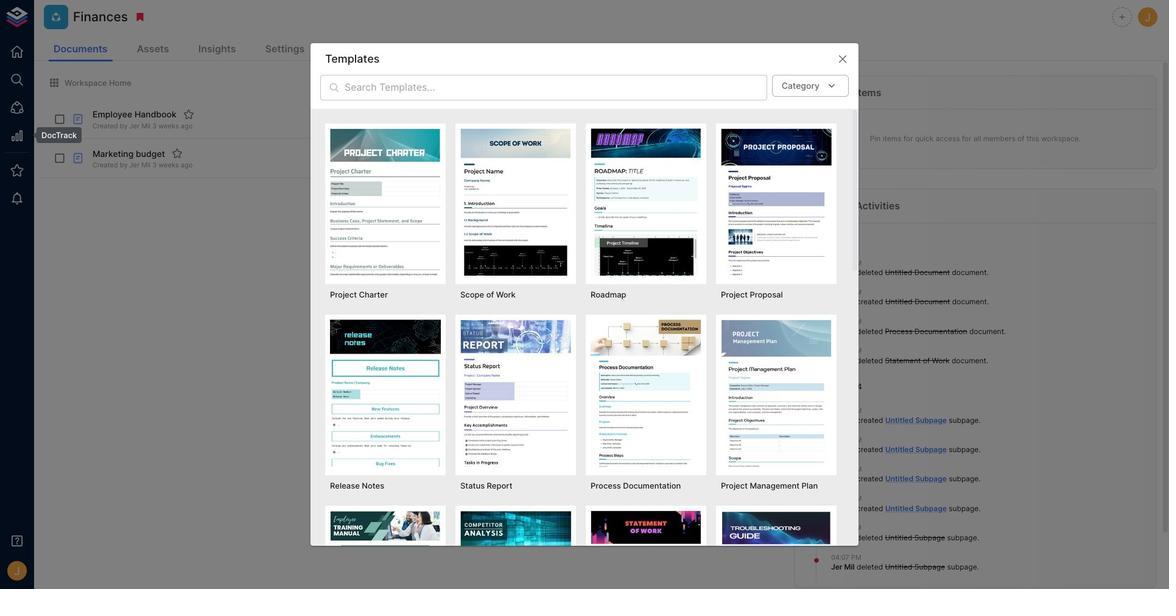 Task type: locate. For each thing, give the bounding box(es) containing it.
favorite image
[[183, 109, 194, 120]]

project proposal image
[[721, 128, 832, 276]]

project management plan image
[[721, 320, 832, 468]]

remove bookmark image
[[135, 12, 146, 23]]

Search Templates... text field
[[345, 75, 768, 100]]

employee training manual image
[[330, 511, 441, 590]]

process documentation image
[[591, 320, 702, 468]]

roadmap image
[[591, 128, 702, 276]]

dialog
[[311, 43, 859, 590]]

statement of work image
[[591, 511, 702, 590]]

tooltip
[[28, 127, 82, 143]]



Task type: describe. For each thing, give the bounding box(es) containing it.
favorite image
[[172, 148, 183, 159]]

release notes image
[[330, 320, 441, 468]]

status report image
[[461, 320, 572, 468]]

competitor research report image
[[461, 511, 572, 590]]

project charter image
[[330, 128, 441, 276]]

troubleshooting guide image
[[721, 511, 832, 590]]

scope of work image
[[461, 128, 572, 276]]



Task type: vqa. For each thing, say whether or not it's contained in the screenshot.
Bookmark image at the top of the page
no



